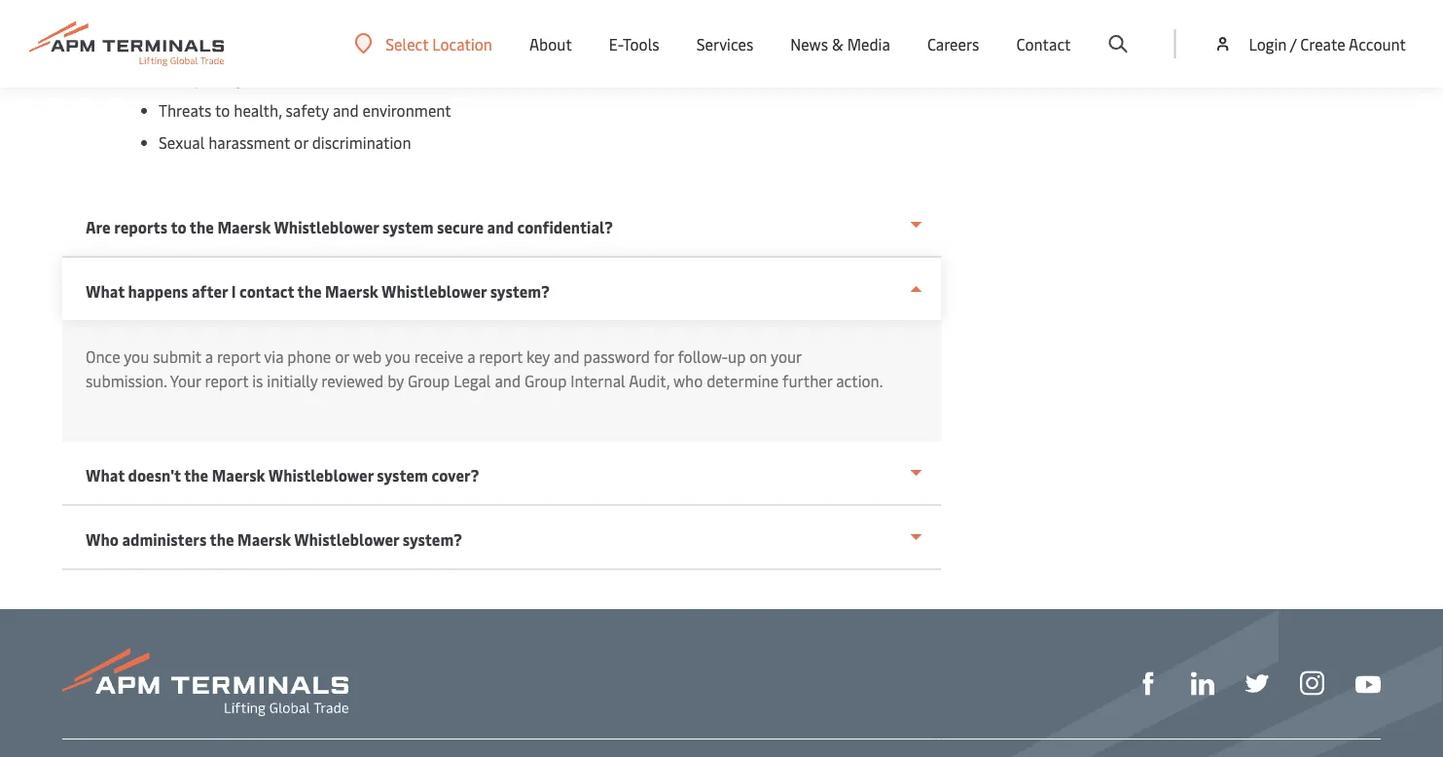 Task type: vqa. For each thing, say whether or not it's contained in the screenshot.
'221-'
no



Task type: locate. For each thing, give the bounding box(es) containing it.
linkedin image
[[1191, 672, 1215, 695]]

system? inside dropdown button
[[403, 529, 462, 550]]

discrimination
[[312, 132, 411, 153]]

you
[[124, 346, 149, 367], [385, 346, 411, 367]]

receive
[[414, 346, 464, 367]]

what doesn't the maersk whistleblower system cover?
[[86, 465, 479, 486]]

what for what doesn't the maersk whistleblower system cover?
[[86, 465, 125, 486]]

whistleblower
[[274, 217, 379, 237], [382, 281, 487, 302], [268, 465, 374, 486], [294, 529, 399, 550]]

apmt footer logo image
[[62, 648, 348, 716]]

to right reports
[[171, 217, 186, 237]]

the right reports
[[190, 217, 214, 237]]

tools
[[623, 33, 660, 54]]

you up by at left
[[385, 346, 411, 367]]

careers
[[927, 33, 980, 54]]

submission. your
[[86, 370, 201, 391]]

facebook image
[[1137, 672, 1160, 695]]

1 vertical spatial or
[[335, 346, 349, 367]]

internal
[[571, 370, 626, 391]]

security
[[175, 36, 230, 56]]

and
[[333, 100, 359, 121], [487, 217, 514, 237], [554, 346, 580, 367], [495, 370, 521, 391]]

are reports to the maersk whistleblower system secure and confidential? button
[[62, 194, 941, 258]]

what doesn't the maersk whistleblower system cover? button
[[62, 442, 941, 506]]

action.
[[836, 370, 883, 391]]

maersk inside what doesn't the maersk whistleblower system cover? dropdown button
[[212, 465, 265, 486]]

you up submission. your
[[124, 346, 149, 367]]

report
[[217, 346, 261, 367], [479, 346, 523, 367], [205, 370, 249, 391]]

system? up key
[[490, 281, 550, 302]]

whistleblower up receive
[[382, 281, 487, 302]]

confidential?
[[517, 217, 613, 237]]

location
[[432, 33, 492, 54]]

1 vertical spatial what
[[86, 465, 125, 486]]

group down key
[[525, 370, 567, 391]]

and right secure
[[487, 217, 514, 237]]

group down receive
[[408, 370, 450, 391]]

i
[[231, 281, 236, 302]]

system left cover?
[[377, 465, 428, 486]]

1 what from the top
[[86, 281, 125, 302]]

contact button
[[1017, 0, 1071, 88]]

to down privacy
[[215, 100, 230, 121]]

linkedin__x28_alt_x29__3_ link
[[1191, 669, 1215, 695]]

data
[[159, 68, 191, 89]]

account
[[1349, 33, 1406, 54]]

maersk
[[217, 217, 271, 237], [325, 281, 378, 302], [212, 465, 265, 486], [238, 529, 291, 550]]

what left doesn't
[[86, 465, 125, 486]]

after
[[192, 281, 228, 302]]

or down the threats to health, safety and environment on the top of the page
[[294, 132, 308, 153]]

reviewed
[[321, 370, 384, 391]]

1 horizontal spatial a
[[467, 346, 475, 367]]

0 horizontal spatial group
[[408, 370, 450, 391]]

the right administers at the left of page
[[210, 529, 234, 550]]

0 horizontal spatial or
[[294, 132, 308, 153]]

1 horizontal spatial you
[[385, 346, 411, 367]]

secure
[[437, 217, 484, 237]]

audit,
[[629, 370, 670, 391]]

whistleblower inside dropdown button
[[294, 529, 399, 550]]

media
[[847, 33, 890, 54]]

0 horizontal spatial to
[[171, 217, 186, 237]]

0 horizontal spatial you
[[124, 346, 149, 367]]

1 horizontal spatial group
[[525, 370, 567, 391]]

fill 44 link
[[1246, 669, 1269, 695]]

1 a from the left
[[205, 346, 213, 367]]

a up legal
[[467, 346, 475, 367]]

further
[[783, 370, 832, 391]]

what for what happens after i contact the maersk whistleblower system?
[[86, 281, 125, 302]]

0 vertical spatial to
[[215, 100, 230, 121]]

system inside dropdown button
[[377, 465, 428, 486]]

data privacy
[[159, 68, 245, 89]]

sexual harassment or discrimination
[[159, 132, 411, 153]]

the inside "dropdown button"
[[190, 217, 214, 237]]

0 vertical spatial system
[[382, 217, 434, 237]]

or
[[294, 132, 308, 153], [335, 346, 349, 367]]

or left web
[[335, 346, 349, 367]]

a right 'submit'
[[205, 346, 213, 367]]

1 horizontal spatial system?
[[490, 281, 550, 302]]

1 vertical spatial to
[[171, 217, 186, 237]]

maersk up who administers the maersk whistleblower system? on the left bottom
[[212, 465, 265, 486]]

maersk down what doesn't the maersk whistleblower system cover?
[[238, 529, 291, 550]]

maersk down are reports to the maersk whistleblower system secure and confidential?
[[325, 281, 378, 302]]

instagram image
[[1300, 671, 1325, 696]]

system
[[382, 217, 434, 237], [377, 465, 428, 486]]

&
[[832, 33, 844, 54]]

whistleblower down what doesn't the maersk whistleblower system cover?
[[294, 529, 399, 550]]

is
[[252, 370, 263, 391]]

2 a from the left
[[467, 346, 475, 367]]

who administers the maersk whistleblower system? button
[[62, 506, 941, 570]]

0 vertical spatial system?
[[490, 281, 550, 302]]

maersk up "i"
[[217, 217, 271, 237]]

and up discrimination on the top
[[333, 100, 359, 121]]

cover?
[[432, 465, 479, 486]]

system? down cover?
[[403, 529, 462, 550]]

the
[[190, 217, 214, 237], [297, 281, 322, 302], [184, 465, 208, 486], [210, 529, 234, 550]]

phone
[[287, 346, 331, 367]]

contact
[[239, 281, 294, 302]]

to
[[215, 100, 230, 121], [171, 217, 186, 237]]

1 vertical spatial system?
[[403, 529, 462, 550]]

password
[[584, 346, 650, 367]]

it security
[[159, 36, 230, 56]]

threats
[[159, 100, 212, 121]]

system left secure
[[382, 217, 434, 237]]

report left is
[[205, 370, 249, 391]]

2 what from the top
[[86, 465, 125, 486]]

group
[[408, 370, 450, 391], [525, 370, 567, 391]]

careers button
[[927, 0, 980, 88]]

0 vertical spatial what
[[86, 281, 125, 302]]

harassment
[[208, 132, 290, 153]]

shape link
[[1137, 669, 1160, 695]]

sexual
[[159, 132, 205, 153]]

1 vertical spatial system
[[377, 465, 428, 486]]

your
[[771, 346, 802, 367]]

environment
[[363, 100, 451, 121]]

the inside dropdown button
[[210, 529, 234, 550]]

1 horizontal spatial or
[[335, 346, 349, 367]]

whistleblower up "what happens after i contact the maersk whistleblower system?"
[[274, 217, 379, 237]]

via
[[264, 346, 284, 367]]

system?
[[490, 281, 550, 302], [403, 529, 462, 550]]

0 horizontal spatial a
[[205, 346, 213, 367]]

0 horizontal spatial system?
[[403, 529, 462, 550]]

who administers the maersk whistleblower system?
[[86, 529, 462, 550]]

maersk inside what happens after i contact the maersk whistleblower system? dropdown button
[[325, 281, 378, 302]]

once
[[86, 346, 120, 367]]

a
[[205, 346, 213, 367], [467, 346, 475, 367]]

create
[[1301, 33, 1346, 54]]

follow-
[[678, 346, 728, 367]]

what left happens
[[86, 281, 125, 302]]

what
[[86, 281, 125, 302], [86, 465, 125, 486]]

1 group from the left
[[408, 370, 450, 391]]

select
[[386, 33, 429, 54]]

login / create account
[[1249, 33, 1406, 54]]



Task type: describe. For each thing, give the bounding box(es) containing it.
maersk inside who administers the maersk whistleblower system? dropdown button
[[238, 529, 291, 550]]

key
[[527, 346, 550, 367]]

are reports to the maersk whistleblower system secure and confidential?
[[86, 217, 613, 237]]

doesn't
[[128, 465, 181, 486]]

about button
[[529, 0, 572, 88]]

privacy
[[195, 68, 245, 89]]

reports
[[114, 217, 168, 237]]

up
[[728, 346, 746, 367]]

e-tools button
[[609, 0, 660, 88]]

login
[[1249, 33, 1287, 54]]

initially
[[267, 370, 318, 391]]

administers
[[122, 529, 207, 550]]

on
[[750, 346, 767, 367]]

and right legal
[[495, 370, 521, 391]]

report left key
[[479, 346, 523, 367]]

who
[[86, 529, 119, 550]]

threats to health, safety and environment
[[159, 100, 451, 121]]

health,
[[234, 100, 282, 121]]

news
[[791, 33, 828, 54]]

twitter image
[[1246, 672, 1269, 695]]

by
[[388, 370, 404, 391]]

are
[[86, 217, 111, 237]]

happens
[[128, 281, 188, 302]]

login / create account link
[[1213, 0, 1406, 88]]

2 group from the left
[[525, 370, 567, 391]]

instagram link
[[1300, 669, 1325, 696]]

services button
[[697, 0, 754, 88]]

or inside the once you submit a report via phone or web you receive a report key and password for follow-up on your submission. your report is initially reviewed by group legal and group internal audit, who determine further action.
[[335, 346, 349, 367]]

e-
[[609, 33, 623, 54]]

1 you from the left
[[124, 346, 149, 367]]

once you submit a report via phone or web you receive a report key and password for follow-up on your submission. your report is initially reviewed by group legal and group internal audit, who determine further action.
[[86, 346, 883, 391]]

/
[[1290, 33, 1297, 54]]

select location
[[386, 33, 492, 54]]

youtube image
[[1356, 676, 1381, 693]]

whistleblower up who administers the maersk whistleblower system? on the left bottom
[[268, 465, 374, 486]]

services
[[697, 33, 754, 54]]

the right doesn't
[[184, 465, 208, 486]]

about
[[529, 33, 572, 54]]

system inside "dropdown button"
[[382, 217, 434, 237]]

what happens after i contact the maersk whistleblower system? button
[[62, 258, 941, 320]]

maersk inside are reports to the maersk whistleblower system secure and confidential? "dropdown button"
[[217, 217, 271, 237]]

who
[[673, 370, 703, 391]]

you tube link
[[1356, 670, 1381, 694]]

safety
[[286, 100, 329, 121]]

whistleblower inside "dropdown button"
[[274, 217, 379, 237]]

for
[[654, 346, 674, 367]]

determine
[[707, 370, 779, 391]]

the right 'contact'
[[297, 281, 322, 302]]

2 you from the left
[[385, 346, 411, 367]]

submit
[[153, 346, 201, 367]]

news & media
[[791, 33, 890, 54]]

select location button
[[355, 33, 492, 54]]

contact
[[1017, 33, 1071, 54]]

and inside "dropdown button"
[[487, 217, 514, 237]]

web
[[353, 346, 382, 367]]

what happens after i contact the maersk whistleblower system?
[[86, 281, 550, 302]]

report up is
[[217, 346, 261, 367]]

e-tools
[[609, 33, 660, 54]]

it
[[159, 36, 171, 56]]

news & media button
[[791, 0, 890, 88]]

1 horizontal spatial to
[[215, 100, 230, 121]]

system? inside dropdown button
[[490, 281, 550, 302]]

legal
[[454, 370, 491, 391]]

0 vertical spatial or
[[294, 132, 308, 153]]

to inside "dropdown button"
[[171, 217, 186, 237]]

and right key
[[554, 346, 580, 367]]



